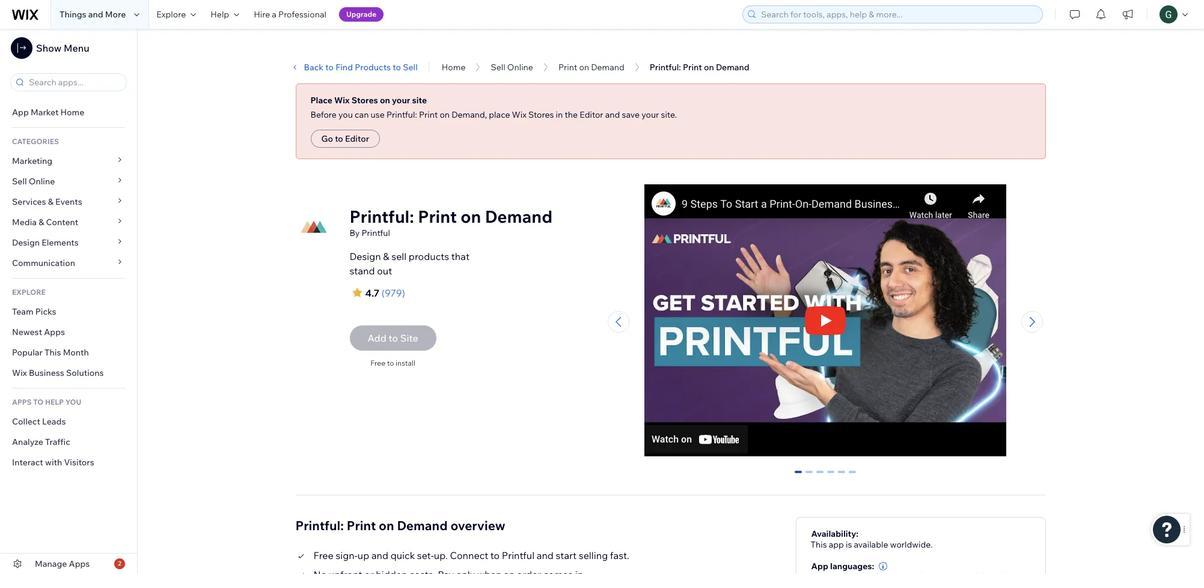 Task type: describe. For each thing, give the bounding box(es) containing it.
more
[[105, 9, 126, 20]]

0 vertical spatial sell online link
[[491, 62, 533, 73]]

a
[[272, 9, 277, 20]]

free for free to install
[[371, 359, 386, 368]]

1 horizontal spatial 2
[[818, 471, 823, 482]]

on inside printful: print on demand by printful
[[461, 206, 481, 227]]

languages:
[[830, 561, 875, 572]]

media & content link
[[0, 212, 137, 233]]

worldwide.
[[890, 540, 933, 551]]

back to find products to sell button
[[290, 62, 418, 73]]

newest
[[12, 327, 42, 338]]

demand,
[[452, 109, 487, 120]]

design for design elements
[[12, 238, 40, 248]]

go to editor button
[[311, 130, 380, 148]]

services & events
[[12, 197, 82, 207]]

apps to help you
[[12, 398, 81, 407]]

to
[[33, 398, 43, 407]]

products
[[355, 62, 391, 73]]

collect leads link
[[0, 412, 137, 432]]

wix business solutions
[[12, 368, 104, 379]]

0 vertical spatial printful: print on demand
[[195, 36, 311, 48]]

editor inside 'button'
[[345, 133, 369, 144]]

quick
[[391, 550, 415, 562]]

connect
[[450, 550, 488, 562]]

manage
[[35, 559, 67, 570]]

content
[[46, 217, 78, 228]]

and inside the place wix stores on your site before you can use printful: print on demand, place wix stores in the editor and save your site.
[[605, 109, 620, 120]]

marketing
[[12, 156, 52, 167]]

show
[[36, 42, 62, 54]]

can
[[355, 109, 369, 120]]

2 horizontal spatial sell
[[491, 62, 506, 73]]

upgrade button
[[339, 7, 384, 22]]

editor inside the place wix stores on your site before you can use printful: print on demand, place wix stores in the editor and save your site.
[[580, 109, 604, 120]]

place
[[489, 109, 510, 120]]

show menu
[[36, 42, 89, 54]]

before
[[311, 109, 337, 120]]

interact with visitors
[[12, 458, 94, 468]]

fast.
[[610, 550, 630, 562]]

analyze traffic link
[[0, 432, 137, 453]]

home inside sidebar element
[[60, 107, 84, 118]]

find
[[336, 62, 353, 73]]

start
[[556, 550, 577, 562]]

1 vertical spatial wix
[[512, 109, 527, 120]]

app market home
[[12, 107, 84, 118]]

visitors
[[64, 458, 94, 468]]

media
[[12, 217, 37, 228]]

back
[[304, 62, 324, 73]]

sell online inside sidebar element
[[12, 176, 55, 187]]

printful: print on demand logo image
[[296, 210, 332, 246]]

picks
[[35, 307, 56, 318]]

save
[[622, 109, 640, 120]]

go to editor
[[321, 133, 369, 144]]

4.7 ( 979 )
[[365, 287, 405, 299]]

4
[[840, 471, 844, 482]]

printful: print on demand inside button
[[650, 62, 750, 73]]

show menu button
[[11, 37, 89, 59]]

things
[[60, 9, 86, 20]]

design & sell products that stand out
[[350, 251, 470, 277]]

app languages:
[[812, 561, 875, 572]]

free to install
[[371, 359, 416, 368]]

place
[[311, 95, 332, 106]]

set-
[[417, 550, 434, 562]]

communication link
[[0, 253, 137, 274]]

0 vertical spatial wix
[[334, 95, 350, 106]]

and left more
[[88, 9, 103, 20]]

communication
[[12, 258, 77, 269]]

to for back to find products to sell
[[325, 62, 334, 73]]

Search for tools, apps, help & more... field
[[758, 6, 1039, 23]]

1 horizontal spatial home
[[442, 62, 466, 73]]

printful inside printful: print on demand by printful
[[362, 228, 390, 239]]

marketing link
[[0, 151, 137, 171]]

selling
[[579, 550, 608, 562]]

print on demand link
[[559, 62, 625, 73]]

interact
[[12, 458, 43, 468]]

manage apps
[[35, 559, 90, 570]]

that
[[451, 251, 470, 263]]

0 1 2 3 4 5
[[796, 471, 855, 482]]

& for sell
[[383, 251, 389, 263]]

up.
[[434, 550, 448, 562]]

on inside button
[[704, 62, 714, 73]]

3
[[829, 471, 834, 482]]

979
[[385, 287, 402, 299]]

sign-
[[336, 550, 358, 562]]

out
[[377, 265, 392, 277]]

popular this month link
[[0, 343, 137, 363]]

design for design & sell products that stand out
[[350, 251, 381, 263]]

with
[[45, 458, 62, 468]]

the
[[565, 109, 578, 120]]

hire a professional
[[254, 9, 326, 20]]

availability:
[[812, 529, 859, 540]]

0 horizontal spatial sell online link
[[0, 171, 137, 192]]

printful: up sign-
[[296, 518, 344, 534]]

0 vertical spatial stores
[[352, 95, 378, 106]]

media & content
[[12, 217, 78, 228]]

hire a professional link
[[247, 0, 334, 29]]

print inside button
[[683, 62, 702, 73]]

leads
[[42, 417, 66, 428]]

1 horizontal spatial printful
[[502, 550, 535, 562]]

month
[[63, 348, 89, 358]]

1 horizontal spatial online
[[507, 62, 533, 73]]

use
[[371, 109, 385, 120]]

0
[[796, 471, 801, 482]]

design elements link
[[0, 233, 137, 253]]

interact with visitors link
[[0, 453, 137, 473]]

traffic
[[45, 437, 70, 448]]

install
[[396, 359, 416, 368]]



Task type: locate. For each thing, give the bounding box(es) containing it.
free left sign-
[[314, 550, 334, 562]]

1 vertical spatial design
[[350, 251, 381, 263]]

your left site.
[[642, 109, 659, 120]]

to right the go
[[335, 133, 343, 144]]

printful
[[362, 228, 390, 239], [502, 550, 535, 562]]

1 horizontal spatial apps
[[69, 559, 90, 570]]

0 horizontal spatial apps
[[44, 327, 65, 338]]

collect leads
[[12, 417, 66, 428]]

home right market
[[60, 107, 84, 118]]

products
[[409, 251, 449, 263]]

this left app
[[811, 540, 827, 551]]

0 vertical spatial your
[[392, 95, 410, 106]]

popular
[[12, 348, 43, 358]]

1 horizontal spatial editor
[[580, 109, 604, 120]]

business
[[29, 368, 64, 379]]

app left market
[[12, 107, 29, 118]]

and right up
[[372, 550, 389, 562]]

0 horizontal spatial your
[[392, 95, 410, 106]]

design elements
[[12, 238, 79, 248]]

app inside app market home link
[[12, 107, 29, 118]]

2 inside sidebar element
[[118, 560, 121, 568]]

online inside sell online link
[[29, 176, 55, 187]]

0 vertical spatial this
[[45, 348, 61, 358]]

printful: print on demand
[[195, 36, 311, 48], [650, 62, 750, 73]]

& left events at the top left of the page
[[48, 197, 53, 207]]

1
[[807, 471, 812, 482]]

online up services & events
[[29, 176, 55, 187]]

to left install
[[387, 359, 394, 368]]

1 horizontal spatial this
[[811, 540, 827, 551]]

you
[[65, 398, 81, 407]]

to right products
[[393, 62, 401, 73]]

and left save
[[605, 109, 620, 120]]

sell online link up events at the top left of the page
[[0, 171, 137, 192]]

this for availability:
[[811, 540, 827, 551]]

5
[[850, 471, 855, 482]]

hire
[[254, 9, 270, 20]]

wix up you
[[334, 95, 350, 106]]

0 vertical spatial &
[[48, 197, 53, 207]]

printful: inside the place wix stores on your site before you can use printful: print on demand, place wix stores in the editor and save your site.
[[387, 109, 417, 120]]

printful: inside button
[[650, 62, 681, 73]]

newest apps
[[12, 327, 65, 338]]

0 vertical spatial home
[[442, 62, 466, 73]]

0 horizontal spatial home
[[60, 107, 84, 118]]

wix
[[334, 95, 350, 106], [512, 109, 527, 120], [12, 368, 27, 379]]

printful: print on demand up site.
[[650, 62, 750, 73]]

1 vertical spatial sell online link
[[0, 171, 137, 192]]

0 horizontal spatial &
[[39, 217, 44, 228]]

1 horizontal spatial printful: print on demand
[[650, 62, 750, 73]]

site
[[412, 95, 427, 106]]

0 horizontal spatial wix
[[12, 368, 27, 379]]

1 vertical spatial apps
[[69, 559, 90, 570]]

2 horizontal spatial &
[[383, 251, 389, 263]]

1 vertical spatial sell online
[[12, 176, 55, 187]]

help
[[45, 398, 64, 407]]

solutions
[[66, 368, 104, 379]]

2 right manage apps
[[118, 560, 121, 568]]

up
[[358, 550, 369, 562]]

printful: print on demand button
[[644, 58, 756, 76]]

demand inside printful: print on demand by printful
[[485, 206, 553, 227]]

home
[[442, 62, 466, 73], [60, 107, 84, 118]]

this
[[45, 348, 61, 358], [811, 540, 827, 551]]

0 horizontal spatial sell online
[[12, 176, 55, 187]]

& right media
[[39, 217, 44, 228]]

site.
[[661, 109, 677, 120]]

wix business solutions link
[[0, 363, 137, 384]]

apps for newest apps
[[44, 327, 65, 338]]

& inside media & content link
[[39, 217, 44, 228]]

printful left start on the bottom
[[502, 550, 535, 562]]

app for app market home
[[12, 107, 29, 118]]

1 horizontal spatial wix
[[334, 95, 350, 106]]

sell online up the place wix stores on your site before you can use printful: print on demand, place wix stores in the editor and save your site.
[[491, 62, 533, 73]]

menu
[[64, 42, 89, 54]]

services & events link
[[0, 192, 137, 212]]

0 horizontal spatial printful
[[362, 228, 390, 239]]

is
[[846, 540, 852, 551]]

0 vertical spatial app
[[12, 107, 29, 118]]

1 vertical spatial home
[[60, 107, 84, 118]]

& for content
[[39, 217, 44, 228]]

app for app languages:
[[812, 561, 829, 572]]

wix right place
[[512, 109, 527, 120]]

(
[[382, 287, 385, 299]]

to left the find at top
[[325, 62, 334, 73]]

and
[[88, 9, 103, 20], [605, 109, 620, 120], [372, 550, 389, 562], [537, 550, 554, 562]]

1 horizontal spatial sell
[[403, 62, 418, 73]]

0 vertical spatial 2
[[818, 471, 823, 482]]

0 horizontal spatial app
[[12, 107, 29, 118]]

sell online down marketing
[[12, 176, 55, 187]]

)
[[402, 287, 405, 299]]

sidebar element
[[0, 29, 138, 575]]

overview
[[451, 518, 505, 534]]

available
[[854, 540, 888, 551]]

team
[[12, 307, 33, 318]]

0 horizontal spatial online
[[29, 176, 55, 187]]

2 vertical spatial wix
[[12, 368, 27, 379]]

1 vertical spatial 2
[[118, 560, 121, 568]]

0 horizontal spatial printful: print on demand
[[195, 36, 311, 48]]

to right connect
[[491, 550, 500, 562]]

app left the languages:
[[812, 561, 829, 572]]

to for go to editor
[[335, 133, 343, 144]]

popular this month
[[12, 348, 89, 358]]

0 vertical spatial apps
[[44, 327, 65, 338]]

services
[[12, 197, 46, 207]]

categories
[[12, 137, 59, 146]]

to inside 'button'
[[335, 133, 343, 144]]

1 vertical spatial editor
[[345, 133, 369, 144]]

home up demand,
[[442, 62, 466, 73]]

0 vertical spatial printful
[[362, 228, 390, 239]]

this for popular
[[45, 348, 61, 358]]

editor down can
[[345, 133, 369, 144]]

your
[[392, 95, 410, 106], [642, 109, 659, 120]]

in
[[556, 109, 563, 120]]

1 vertical spatial free
[[314, 550, 334, 562]]

apps up the popular this month
[[44, 327, 65, 338]]

editor
[[580, 109, 604, 120], [345, 133, 369, 144]]

this up the wix business solutions
[[45, 348, 61, 358]]

online up the place wix stores on your site before you can use printful: print on demand, place wix stores in the editor and save your site.
[[507, 62, 533, 73]]

0 vertical spatial free
[[371, 359, 386, 368]]

this inside sidebar element
[[45, 348, 61, 358]]

free sign-up and quick set-up. connect to printful and start selling fast.
[[314, 550, 630, 562]]

&
[[48, 197, 53, 207], [39, 217, 44, 228], [383, 251, 389, 263]]

this inside availability: this app is available worldwide.
[[811, 540, 827, 551]]

apps right manage
[[69, 559, 90, 570]]

2 vertical spatial &
[[383, 251, 389, 263]]

2 left the '3'
[[818, 471, 823, 482]]

0 vertical spatial online
[[507, 62, 533, 73]]

1 horizontal spatial your
[[642, 109, 659, 120]]

0 vertical spatial editor
[[580, 109, 604, 120]]

0 horizontal spatial this
[[45, 348, 61, 358]]

print on demand
[[559, 62, 625, 73]]

1 vertical spatial printful: print on demand
[[650, 62, 750, 73]]

0 horizontal spatial design
[[12, 238, 40, 248]]

Search apps... field
[[25, 74, 123, 91]]

professional
[[278, 9, 326, 20]]

printful: up site.
[[650, 62, 681, 73]]

to for free to install
[[387, 359, 394, 368]]

0 vertical spatial sell online
[[491, 62, 533, 73]]

place wix stores on your site before you can use printful: print on demand, place wix stores in the editor and save your site.
[[311, 95, 677, 120]]

1 vertical spatial online
[[29, 176, 55, 187]]

0 vertical spatial design
[[12, 238, 40, 248]]

sell up site
[[403, 62, 418, 73]]

your left site
[[392, 95, 410, 106]]

stand
[[350, 265, 375, 277]]

& inside design & sell products that stand out
[[383, 251, 389, 263]]

sell inside sidebar element
[[12, 176, 27, 187]]

0 horizontal spatial stores
[[352, 95, 378, 106]]

stores
[[352, 95, 378, 106], [529, 109, 554, 120]]

1 horizontal spatial sell online link
[[491, 62, 533, 73]]

2
[[818, 471, 823, 482], [118, 560, 121, 568]]

1 horizontal spatial stores
[[529, 109, 554, 120]]

design inside design elements link
[[12, 238, 40, 248]]

demand inside button
[[716, 62, 750, 73]]

explore
[[12, 288, 46, 297]]

analyze
[[12, 437, 43, 448]]

online
[[507, 62, 533, 73], [29, 176, 55, 187]]

printful: inside printful: print on demand by printful
[[350, 206, 414, 227]]

& inside services & events link
[[48, 197, 53, 207]]

1 horizontal spatial sell online
[[491, 62, 533, 73]]

explore
[[157, 9, 186, 20]]

wix down the popular
[[12, 368, 27, 379]]

printful: down site
[[387, 109, 417, 120]]

print inside printful: print on demand by printful
[[418, 206, 457, 227]]

availability: this app is available worldwide.
[[811, 529, 933, 551]]

1 horizontal spatial free
[[371, 359, 386, 368]]

1 horizontal spatial &
[[48, 197, 53, 207]]

sell
[[392, 251, 407, 263]]

analyze traffic
[[12, 437, 70, 448]]

sell up services
[[12, 176, 27, 187]]

free left install
[[371, 359, 386, 368]]

4.7
[[365, 287, 380, 299]]

1 vertical spatial printful
[[502, 550, 535, 562]]

printful right by
[[362, 228, 390, 239]]

1 vertical spatial your
[[642, 109, 659, 120]]

1 horizontal spatial design
[[350, 251, 381, 263]]

and left start on the bottom
[[537, 550, 554, 562]]

stores up can
[[352, 95, 378, 106]]

& left sell at the left of page
[[383, 251, 389, 263]]

demand
[[273, 36, 311, 48], [591, 62, 625, 73], [716, 62, 750, 73], [485, 206, 553, 227], [397, 518, 448, 534]]

sell up the place wix stores on your site before you can use printful: print on demand, place wix stores in the editor and save your site.
[[491, 62, 506, 73]]

0 horizontal spatial editor
[[345, 133, 369, 144]]

back to find products to sell
[[304, 62, 418, 73]]

printful: print on demand overview
[[296, 518, 505, 534]]

0 horizontal spatial 2
[[118, 560, 121, 568]]

print
[[234, 36, 257, 48], [559, 62, 577, 73], [683, 62, 702, 73], [419, 109, 438, 120], [418, 206, 457, 227], [347, 518, 376, 534]]

apps inside "link"
[[44, 327, 65, 338]]

0 horizontal spatial free
[[314, 550, 334, 562]]

1 vertical spatial stores
[[529, 109, 554, 120]]

printful: print on demand down hire
[[195, 36, 311, 48]]

1 vertical spatial this
[[811, 540, 827, 551]]

newest apps link
[[0, 322, 137, 343]]

stores left in
[[529, 109, 554, 120]]

1 vertical spatial app
[[812, 561, 829, 572]]

printful: down help
[[195, 36, 232, 48]]

printful: up by
[[350, 206, 414, 227]]

you
[[339, 109, 353, 120]]

wix inside sidebar element
[[12, 368, 27, 379]]

to
[[325, 62, 334, 73], [393, 62, 401, 73], [335, 133, 343, 144], [387, 359, 394, 368], [491, 550, 500, 562]]

2 horizontal spatial wix
[[512, 109, 527, 120]]

design inside design & sell products that stand out
[[350, 251, 381, 263]]

design up stand
[[350, 251, 381, 263]]

apps for manage apps
[[69, 559, 90, 570]]

sell online link
[[491, 62, 533, 73], [0, 171, 137, 192]]

free for free sign-up and quick set-up. connect to printful and start selling fast.
[[314, 550, 334, 562]]

1 vertical spatial &
[[39, 217, 44, 228]]

design down media
[[12, 238, 40, 248]]

& for events
[[48, 197, 53, 207]]

sell online link up the place wix stores on your site before you can use printful: print on demand, place wix stores in the editor and save your site.
[[491, 62, 533, 73]]

elements
[[42, 238, 79, 248]]

go
[[321, 133, 333, 144]]

app
[[12, 107, 29, 118], [812, 561, 829, 572]]

0 horizontal spatial sell
[[12, 176, 27, 187]]

print inside the place wix stores on your site before you can use printful: print on demand, place wix stores in the editor and save your site.
[[419, 109, 438, 120]]

design
[[12, 238, 40, 248], [350, 251, 381, 263]]

editor right the
[[580, 109, 604, 120]]

1 horizontal spatial app
[[812, 561, 829, 572]]



Task type: vqa. For each thing, say whether or not it's contained in the screenshot.
build
no



